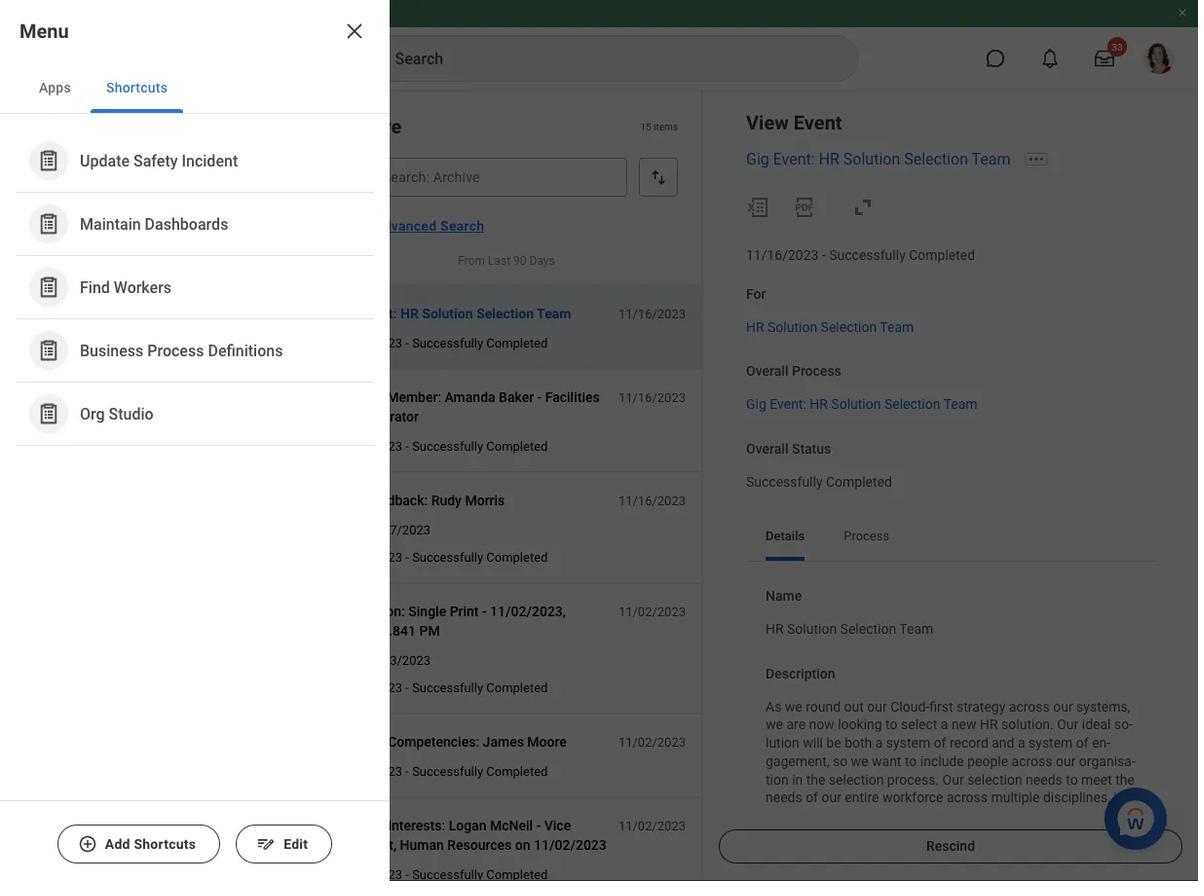 Task type: locate. For each thing, give the bounding box(es) containing it.
add shortcuts button
[[57, 825, 220, 864]]

overall
[[746, 364, 789, 380], [746, 441, 789, 457]]

2 gig event: hr solution selection team link from the top
[[746, 393, 978, 413]]

rename image
[[19, 800, 43, 823]]

2 vertical spatial gig event: hr solution selection team
[[746, 396, 978, 413]]

1 vertical spatial hr solution selection team
[[766, 622, 934, 638]]

advanced search
[[374, 218, 485, 234]]

manage inside manage interests: logan mcneil - vice president, human resources on 11/02/2023
[[335, 818, 385, 834]]

2 vertical spatial across
[[947, 790, 988, 807]]

11/02/2023 - successfully completed
[[335, 681, 548, 695], [335, 765, 548, 779]]

and up leadership
[[1036, 809, 1059, 825]]

banner
[[0, 0, 1199, 90]]

add inside the add gig member: amanda baker - facilities administrator
[[335, 389, 360, 405]]

11/17/2023
[[363, 523, 431, 537]]

we
[[785, 699, 803, 715], [766, 717, 783, 733], [851, 754, 869, 770]]

0 vertical spatial tab list
[[0, 62, 390, 114]]

gig event: hr solution selection team link for process
[[746, 393, 978, 413]]

gig event: hr solution selection team up "fullscreen" image
[[746, 150, 1011, 168]]

solution inside button
[[422, 306, 473, 322]]

hr inside the as we round out our cloud-first strategy across our systems, we are now looking to select a new hr solution. our ideal so lution will be both a system of record and a system of en gagement, so we want to include people across our organisa tion in the selection process. our selection needs to meet the needs of our entire workforce across multiple disciplines, in dividual contributors, people leaders, people and culture team, finance team, payroll team, it, and our leadership teams.
[[980, 717, 998, 733]]

1 vertical spatial people
[[896, 809, 937, 825]]

1 vertical spatial overall
[[746, 441, 789, 457]]

our left ideal
[[1057, 717, 1079, 733]]

2 selection from the left
[[968, 772, 1023, 788]]

absence/time
[[66, 342, 155, 358]]

gig event: hr solution selection team link up status
[[746, 393, 978, 413]]

event: down overall process
[[770, 396, 807, 413]]

gig event: hr solution selection team
[[746, 150, 1011, 168], [335, 306, 571, 322], [746, 396, 978, 413]]

integration: single print - 11/02/2023, 12:16:16.841 pm button
[[335, 600, 608, 643]]

manage delegations
[[66, 850, 192, 866]]

gig event: hr solution selection team for view event
[[746, 150, 1011, 168]]

clipboard image up clock check image
[[37, 149, 61, 173]]

clipboard image for org studio
[[37, 402, 61, 426]]

due:
[[335, 523, 360, 537], [335, 653, 360, 668]]

solution down name
[[787, 622, 837, 638]]

new
[[952, 717, 977, 733]]

1 vertical spatial update
[[66, 247, 110, 263]]

apps button
[[23, 62, 87, 113]]

perspective image
[[19, 315, 43, 338]]

we up are
[[785, 699, 803, 715]]

process inside global navigation dialog
[[147, 341, 204, 360]]

and right it,
[[989, 827, 1012, 843]]

manage for manage competencies: james moore
[[335, 734, 385, 750]]

1 horizontal spatial our
[[1057, 717, 1079, 733]]

org studio
[[80, 405, 154, 423]]

2 horizontal spatial team,
[[936, 827, 970, 843]]

- down 11/03/2023
[[406, 681, 409, 695]]

people down workforce
[[896, 809, 937, 825]]

0 vertical spatial due:
[[335, 523, 360, 537]]

successfully down "fullscreen" image
[[829, 247, 906, 263]]

1 horizontal spatial add
[[335, 389, 360, 405]]

manage up president, on the left of the page
[[335, 818, 385, 834]]

process down hr solution selection team link
[[792, 364, 842, 380]]

profile
[[113, 247, 152, 263]]

facilities
[[545, 389, 600, 405]]

needs up multiple on the right of page
[[1026, 772, 1063, 788]]

list containing absence/time
[[0, 334, 312, 677]]

invoice
[[129, 435, 172, 451]]

overall left status
[[746, 441, 789, 457]]

1 11/02/2023 - successfully completed from the top
[[335, 681, 548, 695]]

successfully down overall status
[[746, 474, 823, 490]]

1 vertical spatial add
[[105, 837, 130, 853]]

completed
[[909, 247, 976, 263], [487, 336, 548, 350], [487, 439, 548, 454], [826, 474, 893, 490], [487, 550, 548, 565], [487, 681, 548, 695], [487, 765, 548, 779]]

our up disciplines,
[[1056, 754, 1076, 770]]

manage for manage interests: logan mcneil - vice president, human resources on 11/02/2023
[[335, 818, 385, 834]]

3 team, from the left
[[936, 827, 970, 843]]

our up contributors,
[[822, 790, 842, 807]]

across up solution.
[[1009, 699, 1050, 715]]

are
[[787, 717, 806, 733]]

in
[[792, 772, 803, 788], [1114, 790, 1129, 807]]

last
[[488, 254, 511, 268]]

0 vertical spatial event:
[[773, 150, 815, 168]]

0 vertical spatial hr solution selection team
[[746, 319, 914, 335]]

update left safety
[[80, 151, 130, 170]]

1 horizontal spatial system
[[1029, 736, 1073, 752]]

0 vertical spatial add
[[335, 389, 360, 405]]

0 horizontal spatial needs
[[766, 790, 803, 807]]

gig event: hr solution selection team link for event
[[746, 150, 1011, 168]]

baker
[[499, 389, 534, 405]]

11/02/2023 - successfully completed down 11/03/2023
[[335, 681, 548, 695]]

- inside the add gig member: amanda baker - facilities administrator
[[537, 389, 542, 405]]

15
[[641, 121, 652, 132]]

event: up member: on the top of the page
[[359, 306, 397, 322]]

2 clipboard image from the top
[[37, 212, 61, 236]]

0 vertical spatial process
[[147, 341, 204, 360]]

clipboard image inside update safety incident link
[[37, 149, 61, 173]]

overall down hr solution selection team link
[[746, 364, 789, 380]]

update for update profile
[[66, 247, 110, 263]]

event: down the view event
[[773, 150, 815, 168]]

we down both
[[851, 754, 869, 770]]

11/02/2023
[[619, 605, 686, 619], [335, 681, 403, 695], [619, 735, 686, 750], [335, 765, 403, 779], [619, 819, 686, 834], [534, 838, 607, 854]]

incident
[[182, 151, 238, 170]]

customer invoice approvals button
[[0, 428, 292, 459]]

update inside 'button'
[[66, 247, 110, 263]]

clipboard image for update safety incident
[[37, 149, 61, 173]]

0 vertical spatial to
[[886, 717, 898, 733]]

1 vertical spatial so
[[833, 754, 848, 770]]

1 gig event: hr solution selection team link from the top
[[746, 150, 1011, 168]]

shortcuts button
[[91, 62, 183, 113]]

due: for integration: single print - 11/02/2023, 12:16:16.841 pm
[[335, 653, 360, 668]]

1 vertical spatial process
[[792, 364, 842, 380]]

finance
[[803, 827, 851, 843]]

tab list
[[0, 62, 390, 114], [746, 515, 1160, 561]]

close environment banner image
[[1177, 7, 1189, 19]]

0 horizontal spatial selection
[[829, 772, 884, 788]]

team inside button
[[537, 306, 571, 322]]

the
[[807, 772, 826, 788], [1116, 772, 1135, 788]]

- right the baker
[[537, 389, 542, 405]]

text edit image
[[256, 835, 276, 855]]

clipboard image left saved
[[37, 212, 61, 236]]

inbox large image
[[1095, 49, 1115, 68]]

1 clipboard image from the top
[[37, 149, 61, 173]]

update inside global navigation dialog
[[80, 151, 130, 170]]

1 horizontal spatial process
[[792, 364, 842, 380]]

hr down strategy in the bottom of the page
[[980, 717, 998, 733]]

all
[[66, 373, 82, 389]]

selection up multiple on the right of page
[[968, 772, 1023, 788]]

in down organisa
[[1114, 790, 1129, 807]]

clipboard image up perspective image on the top of page
[[37, 275, 61, 300]]

2 horizontal spatial process
[[844, 529, 890, 543]]

- down competencies:
[[406, 765, 409, 779]]

1 horizontal spatial tab list
[[746, 515, 1160, 561]]

2 horizontal spatial we
[[851, 754, 869, 770]]

notifications large image
[[1041, 49, 1060, 68]]

integration: single print - 11/02/2023, 12:16:16.841 pm
[[335, 604, 566, 639]]

hr solution selection team for hr solution selection team link
[[746, 319, 914, 335]]

1 horizontal spatial so
[[1115, 717, 1133, 733]]

resources
[[447, 838, 512, 854]]

system down solution.
[[1029, 736, 1073, 752]]

safety
[[134, 151, 178, 170]]

2 vertical spatial we
[[851, 754, 869, 770]]

view
[[746, 111, 789, 134]]

the down organisa
[[1116, 772, 1135, 788]]

1 horizontal spatial the
[[1116, 772, 1135, 788]]

2 horizontal spatial a
[[1018, 736, 1026, 752]]

0 horizontal spatial so
[[833, 754, 848, 770]]

11/16/2023 - successfully completed down gig event: hr solution selection team button
[[335, 336, 548, 350]]

contributors,
[[816, 809, 893, 825]]

0 horizontal spatial people
[[896, 809, 937, 825]]

0 vertical spatial in
[[792, 772, 803, 788]]

gig event: hr solution selection team link up "fullscreen" image
[[746, 150, 1011, 168]]

global navigation dialog
[[0, 0, 390, 882]]

0 horizontal spatial tab list
[[0, 62, 390, 114]]

- inside 'integration: single print - 11/02/2023, 12:16:16.841 pm'
[[482, 604, 487, 620]]

of left en
[[1077, 736, 1089, 752]]

0 vertical spatial manage
[[335, 734, 385, 750]]

- right print
[[482, 604, 487, 620]]

2 horizontal spatial of
[[1077, 736, 1089, 752]]

solution down from
[[422, 306, 473, 322]]

solution inside name element
[[787, 622, 837, 638]]

add inside button
[[105, 837, 130, 853]]

11/16/2023
[[746, 247, 819, 263], [619, 307, 686, 321], [335, 336, 403, 350], [619, 390, 686, 405], [335, 439, 403, 454], [619, 494, 686, 508], [335, 550, 403, 565]]

leadership
[[1038, 827, 1101, 843]]

gig event: hr solution selection team up status
[[746, 396, 978, 413]]

manage inside button
[[335, 734, 385, 750]]

people
[[991, 809, 1033, 825]]

gig
[[746, 150, 770, 168], [335, 306, 356, 322], [363, 389, 384, 405], [746, 396, 767, 413]]

0 horizontal spatial in
[[792, 772, 803, 788]]

disciplines,
[[1044, 790, 1111, 807]]

our down people
[[1015, 827, 1035, 843]]

clipboard image inside find workers link
[[37, 275, 61, 300]]

view printable version (pdf) image
[[793, 196, 817, 219]]

update safety incident link
[[19, 133, 370, 188]]

tab list containing apps
[[0, 62, 390, 114]]

our down include
[[943, 772, 964, 788]]

0 horizontal spatial add
[[105, 837, 130, 853]]

gig inside gig event: hr solution selection team button
[[335, 306, 356, 322]]

0 vertical spatial so
[[1115, 717, 1133, 733]]

a up the want at the bottom
[[876, 736, 883, 752]]

people down record at the right bottom
[[968, 754, 1009, 770]]

0 vertical spatial people
[[968, 754, 1009, 770]]

plus circle image
[[78, 835, 97, 855]]

to up disciplines,
[[1066, 772, 1078, 788]]

across
[[1009, 699, 1050, 715], [1012, 754, 1053, 770], [947, 790, 988, 807]]

1 vertical spatial event:
[[359, 306, 397, 322]]

0 horizontal spatial the
[[807, 772, 826, 788]]

0 vertical spatial across
[[1009, 699, 1050, 715]]

list containing saved searches
[[0, 114, 312, 882]]

2 due: from the top
[[335, 653, 360, 668]]

business process definitions
[[80, 341, 283, 360]]

1 vertical spatial tab list
[[746, 515, 1160, 561]]

0 vertical spatial gig event: hr solution selection team
[[746, 150, 1011, 168]]

2 vertical spatial manage
[[66, 850, 116, 866]]

manage left competencies:
[[335, 734, 385, 750]]

team, up teams.
[[766, 827, 800, 843]]

1 vertical spatial due:
[[335, 653, 360, 668]]

0 horizontal spatial process
[[147, 341, 204, 360]]

rudy
[[431, 493, 462, 509]]

add right 'plus circle' 'image'
[[105, 837, 130, 853]]

0 vertical spatial needs
[[1026, 772, 1063, 788]]

- inside manage interests: logan mcneil - vice president, human resources on 11/02/2023
[[537, 818, 541, 834]]

- down the 11/17/2023
[[406, 550, 409, 565]]

hr up member: on the top of the page
[[400, 306, 419, 322]]

0 vertical spatial shortcuts
[[106, 79, 168, 95]]

1 vertical spatial and
[[1036, 809, 1059, 825]]

feedback:
[[365, 493, 428, 509]]

our
[[868, 699, 888, 715], [1054, 699, 1073, 715], [1056, 754, 1076, 770], [822, 790, 842, 807], [1015, 827, 1035, 843]]

hr down name
[[766, 622, 784, 638]]

hr solution selection team up overall process
[[746, 319, 914, 335]]

archive
[[335, 115, 402, 138]]

2 vertical spatial event:
[[770, 396, 807, 413]]

- down the administrator
[[406, 439, 409, 454]]

hr solution selection team for name element
[[766, 622, 934, 638]]

1 team, from the left
[[766, 827, 800, 843]]

want
[[872, 754, 902, 770]]

due: down the give
[[335, 523, 360, 537]]

event: for view
[[773, 150, 815, 168]]

selection inside name element
[[841, 622, 897, 638]]

11/02/2023,
[[490, 604, 566, 620]]

a down solution.
[[1018, 736, 1026, 752]]

hr inside button
[[400, 306, 419, 322]]

so down be
[[833, 754, 848, 770]]

of up finance
[[806, 790, 819, 807]]

1 vertical spatial gig event: hr solution selection team
[[335, 306, 571, 322]]

0 horizontal spatial team,
[[766, 827, 800, 843]]

clipboard image inside org studio link
[[37, 402, 61, 426]]

2 horizontal spatial to
[[1066, 772, 1078, 788]]

overall status
[[746, 441, 831, 457]]

so
[[1115, 717, 1133, 733], [833, 754, 848, 770]]

workers
[[114, 278, 172, 297]]

5 clipboard image from the top
[[37, 402, 61, 426]]

morris
[[465, 493, 505, 509]]

gig event: hr solution selection team inside button
[[335, 306, 571, 322]]

1 vertical spatial gig event: hr solution selection team link
[[746, 393, 978, 413]]

dividual
[[766, 790, 1129, 825]]

out
[[844, 699, 864, 715]]

1 horizontal spatial in
[[1114, 790, 1129, 807]]

process up all to dos button
[[147, 341, 204, 360]]

process down 'successfully completed'
[[844, 529, 890, 543]]

item list element
[[312, 90, 704, 882]]

maintain
[[80, 215, 141, 233]]

11/02/2023 - successfully completed down competencies:
[[335, 765, 548, 779]]

completed inside overall status element
[[826, 474, 893, 490]]

list
[[0, 114, 312, 882], [0, 114, 390, 462], [0, 334, 312, 677]]

clipboard image
[[37, 149, 61, 173], [37, 212, 61, 236], [37, 275, 61, 300], [37, 339, 61, 363], [37, 402, 61, 426]]

update for update safety incident
[[80, 151, 130, 170]]

clipboard image inside business process definitions link
[[37, 339, 61, 363]]

4 clipboard image from the top
[[37, 339, 61, 363]]

business
[[80, 341, 144, 360]]

list containing update safety incident
[[0, 114, 390, 462]]

successfully down the add gig member: amanda baker - facilities administrator
[[412, 439, 483, 454]]

1 vertical spatial manage
[[335, 818, 385, 834]]

include
[[921, 754, 964, 770]]

clipboard image left org
[[37, 402, 61, 426]]

find workers link
[[19, 260, 370, 315]]

customer
[[66, 435, 126, 451]]

0 horizontal spatial of
[[806, 790, 819, 807]]

1 vertical spatial needs
[[766, 790, 803, 807]]

15 items
[[641, 121, 678, 132]]

11/02/2023 inside manage interests: logan mcneil - vice president, human resources on 11/02/2023
[[534, 838, 607, 854]]

in down will
[[792, 772, 803, 788]]

0 vertical spatial overall
[[746, 364, 789, 380]]

to down cloud-
[[886, 717, 898, 733]]

1 horizontal spatial selection
[[968, 772, 1023, 788]]

print
[[450, 604, 479, 620]]

1 due: from the top
[[335, 523, 360, 537]]

3 clipboard image from the top
[[37, 275, 61, 300]]

a down first
[[941, 717, 949, 733]]

logan
[[449, 818, 487, 834]]

add up the administrator
[[335, 389, 360, 405]]

the down will
[[807, 772, 826, 788]]

team, down leaders,
[[936, 827, 970, 843]]

clipboard image inside the maintain dashboards link
[[37, 212, 61, 236]]

update up find
[[66, 247, 110, 263]]

definitions
[[208, 341, 283, 360]]

1 horizontal spatial team,
[[854, 827, 888, 843]]

to up process.
[[905, 754, 917, 770]]

we down "as"
[[766, 717, 783, 733]]

solution down overall process
[[832, 396, 881, 413]]

2 overall from the top
[[746, 441, 789, 457]]

clipboard image for business process definitions
[[37, 339, 61, 363]]

1 horizontal spatial to
[[905, 754, 917, 770]]

1 horizontal spatial people
[[968, 754, 1009, 770]]

1 overall from the top
[[746, 364, 789, 380]]

edit button
[[236, 825, 332, 864]]

so right ideal
[[1115, 717, 1133, 733]]

maintain dashboards
[[80, 215, 228, 233]]

en
[[1092, 736, 1111, 752]]

of up include
[[934, 736, 947, 752]]

team, down contributors,
[[854, 827, 888, 843]]

and
[[992, 736, 1015, 752], [1036, 809, 1059, 825], [989, 827, 1012, 843]]

hr solution selection team up description
[[766, 622, 934, 638]]

1 vertical spatial 11/02/2023 - successfully completed
[[335, 765, 548, 779]]

0 horizontal spatial to
[[886, 717, 898, 733]]

0 horizontal spatial we
[[766, 717, 783, 733]]

- left "vice"
[[537, 818, 541, 834]]

manage inside my tasks element
[[66, 850, 116, 866]]

0 horizontal spatial system
[[887, 736, 931, 752]]

to
[[886, 717, 898, 733], [905, 754, 917, 770], [1066, 772, 1078, 788]]

add for add gig member: amanda baker - facilities administrator
[[335, 389, 360, 405]]

2 vertical spatial and
[[989, 827, 1012, 843]]

0 vertical spatial update
[[80, 151, 130, 170]]

due: down 12:16:16.841
[[335, 653, 360, 668]]

and down solution.
[[992, 736, 1015, 752]]

manage interests: logan mcneil - vice president, human resources on 11/02/2023 button
[[335, 815, 608, 858]]

2 vertical spatial process
[[844, 529, 890, 543]]

- up hr solution selection team link
[[822, 247, 826, 263]]

needs up teams.
[[766, 790, 803, 807]]

0 vertical spatial we
[[785, 699, 803, 715]]

people
[[968, 754, 1009, 770], [896, 809, 937, 825]]

clipboard image down perspective image on the top of page
[[37, 339, 61, 363]]

it,
[[973, 827, 986, 843]]

0 vertical spatial gig event: hr solution selection team link
[[746, 150, 1011, 168]]

systems,
[[1077, 699, 1131, 715]]

hr down overall process
[[810, 396, 828, 413]]

of
[[934, 736, 947, 752], [1077, 736, 1089, 752], [806, 790, 819, 807]]

across up leaders,
[[947, 790, 988, 807]]

manage left the delegations
[[66, 850, 116, 866]]

0 vertical spatial 11/02/2023 - successfully completed
[[335, 681, 548, 695]]

1 vertical spatial our
[[943, 772, 964, 788]]

event
[[794, 111, 843, 134]]

pm
[[419, 623, 440, 639]]



Task type: describe. For each thing, give the bounding box(es) containing it.
dashboards
[[145, 215, 228, 233]]

update profile button
[[0, 240, 292, 271]]

90
[[514, 254, 527, 268]]

1 horizontal spatial needs
[[1026, 772, 1063, 788]]

2 vertical spatial to
[[1066, 772, 1078, 788]]

overall for overall status
[[746, 441, 789, 457]]

12:16:16.841
[[335, 623, 416, 639]]

due: 11/17/2023
[[335, 523, 431, 537]]

solution up overall process
[[768, 319, 818, 335]]

gig inside the add gig member: amanda baker - facilities administrator
[[363, 389, 384, 405]]

clock check image
[[19, 205, 43, 228]]

select
[[901, 717, 938, 733]]

all to dos
[[66, 373, 127, 389]]

11/16/2023 - successfully completed down "fullscreen" image
[[746, 247, 976, 263]]

successfully up manage competencies: james moore
[[412, 681, 483, 695]]

hr inside name element
[[766, 622, 784, 638]]

successfully inside overall status element
[[746, 474, 823, 490]]

1 vertical spatial shortcuts
[[134, 837, 196, 853]]

11/16/2023 - successfully completed down the 11/17/2023
[[335, 550, 548, 565]]

successfully down gig event: hr solution selection team button
[[412, 336, 483, 350]]

compensation button
[[0, 397, 292, 428]]

advanced
[[374, 218, 437, 234]]

1 vertical spatial across
[[1012, 754, 1053, 770]]

on
[[515, 838, 531, 854]]

name
[[766, 589, 802, 605]]

manage interests: logan mcneil - vice president, human resources on 11/02/2023
[[335, 818, 607, 854]]

selection inside button
[[477, 306, 534, 322]]

details
[[766, 529, 805, 543]]

2 the from the left
[[1116, 772, 1135, 788]]

vice
[[544, 818, 571, 834]]

process for overall
[[792, 364, 842, 380]]

maintain dashboards link
[[19, 197, 370, 251]]

saved
[[66, 207, 109, 226]]

find workers
[[80, 278, 172, 297]]

give feedback: rudy morris button
[[335, 489, 513, 513]]

manage competencies: james moore button
[[335, 731, 575, 754]]

11/03/2023
[[363, 653, 431, 668]]

1 horizontal spatial we
[[785, 699, 803, 715]]

cloud-
[[891, 699, 930, 715]]

customer invoice approvals
[[66, 435, 236, 451]]

compensation
[[66, 404, 155, 420]]

competencies:
[[388, 734, 480, 750]]

overall status element
[[746, 462, 893, 491]]

now
[[809, 717, 835, 733]]

president,
[[335, 838, 397, 854]]

2 system from the left
[[1029, 736, 1073, 752]]

export to excel image
[[746, 196, 770, 219]]

moore
[[528, 734, 567, 750]]

add gig member: amanda baker - facilities administrator button
[[335, 386, 608, 429]]

1 horizontal spatial of
[[934, 736, 947, 752]]

add for add shortcuts
[[105, 837, 130, 853]]

process inside tab list
[[844, 529, 890, 543]]

delegations
[[119, 850, 192, 866]]

2 team, from the left
[[854, 827, 888, 843]]

leaders,
[[940, 809, 987, 825]]

ideal
[[1082, 717, 1111, 733]]

absence/time button
[[0, 334, 292, 365]]

overall process
[[746, 364, 842, 380]]

1 the from the left
[[807, 772, 826, 788]]

1 horizontal spatial a
[[941, 717, 949, 733]]

integration:
[[335, 604, 405, 620]]

all to dos button
[[0, 365, 292, 397]]

clipboard image for find workers
[[37, 275, 61, 300]]

advanced search button
[[366, 207, 492, 246]]

clipboard image for maintain dashboards
[[37, 212, 61, 236]]

gig event: hr solution selection team for overall process
[[746, 396, 978, 413]]

successfully down manage competencies: james moore
[[412, 765, 483, 779]]

add gig member: amanda baker - facilities administrator
[[335, 389, 600, 425]]

from last 90 days
[[458, 254, 555, 268]]

amanda
[[445, 389, 496, 405]]

process for business
[[147, 341, 204, 360]]

workforce
[[883, 790, 944, 807]]

hr solution selection team link
[[746, 315, 914, 335]]

manage delegations link
[[0, 835, 312, 882]]

fullscreen image
[[852, 196, 875, 219]]

0 horizontal spatial a
[[876, 736, 883, 752]]

record
[[950, 736, 989, 752]]

meet
[[1082, 772, 1113, 788]]

manage for manage delegations
[[66, 850, 116, 866]]

1 selection from the left
[[829, 772, 884, 788]]

0 horizontal spatial our
[[943, 772, 964, 788]]

from
[[458, 254, 485, 268]]

successfully down rudy
[[412, 550, 483, 565]]

lution
[[766, 717, 1133, 752]]

days
[[530, 254, 555, 268]]

status
[[792, 441, 831, 457]]

search
[[440, 218, 485, 234]]

as we round out our cloud-first strategy across our systems, we are now looking to select a new hr solution. our ideal so lution will be both a system of record and a system of en gagement, so we want to include people across our organisa tion in the selection process. our selection needs to meet the needs of our entire workforce across multiple disciplines, in dividual contributors, people leaders, people and culture team, finance team, payroll team, it, and our leadership teams.
[[766, 699, 1139, 861]]

give
[[335, 493, 362, 509]]

entire
[[845, 790, 879, 807]]

hr down "event"
[[819, 150, 840, 168]]

1 vertical spatial we
[[766, 717, 783, 733]]

for
[[746, 286, 766, 302]]

will
[[803, 736, 823, 752]]

solution up "fullscreen" image
[[844, 150, 901, 168]]

hr down 'for' at top right
[[746, 319, 765, 335]]

0 vertical spatial and
[[992, 736, 1015, 752]]

to
[[85, 373, 100, 389]]

11/16/2023 - successfully completed down the add gig member: amanda baker - facilities administrator
[[335, 439, 548, 454]]

name element
[[766, 610, 934, 639]]

1 vertical spatial to
[[905, 754, 917, 770]]

searches
[[113, 207, 178, 226]]

tion
[[766, 754, 1136, 788]]

dos
[[104, 373, 127, 389]]

update profile
[[66, 247, 152, 263]]

- up member: on the top of the page
[[406, 336, 409, 350]]

due: for give feedback: rudy morris
[[335, 523, 360, 537]]

update safety incident
[[80, 151, 238, 170]]

saved searches button
[[0, 193, 312, 240]]

as
[[766, 699, 782, 715]]

studio
[[109, 405, 154, 423]]

org studio link
[[19, 387, 370, 441]]

payroll
[[891, 827, 932, 843]]

both
[[845, 736, 872, 752]]

event: inside button
[[359, 306, 397, 322]]

gagement,
[[766, 736, 1111, 770]]

event: for overall
[[770, 396, 807, 413]]

manage competencies: james moore
[[335, 734, 567, 750]]

1 vertical spatial in
[[1114, 790, 1129, 807]]

profile logan mcneil element
[[1132, 37, 1187, 80]]

be
[[827, 736, 842, 752]]

overall for overall process
[[746, 364, 789, 380]]

shortcuts inside tab list
[[106, 79, 168, 95]]

x image
[[343, 19, 366, 43]]

tab list containing details
[[746, 515, 1160, 561]]

2 11/02/2023 - successfully completed from the top
[[335, 765, 548, 779]]

add shortcuts
[[105, 837, 196, 853]]

team inside name element
[[900, 622, 934, 638]]

single
[[409, 604, 446, 620]]

menu
[[19, 19, 69, 42]]

our right out
[[868, 699, 888, 715]]

1 system from the left
[[887, 736, 931, 752]]

our up solution.
[[1054, 699, 1073, 715]]

0 vertical spatial our
[[1057, 717, 1079, 733]]

my tasks element
[[0, 90, 312, 882]]

organisa
[[1080, 754, 1136, 770]]



Task type: vqa. For each thing, say whether or not it's contained in the screenshot.
THE "WORKER SKILLS BAND" ELEMENT
no



